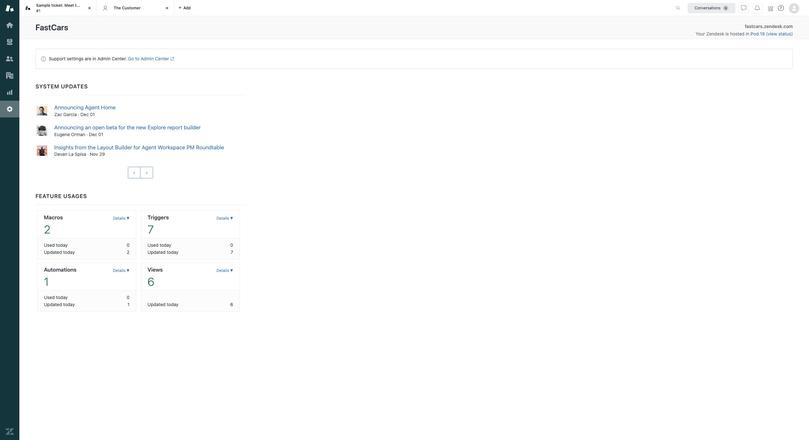 Task type: locate. For each thing, give the bounding box(es) containing it.
dec for agent
[[81, 112, 89, 117]]

reporting image
[[5, 88, 14, 97]]

1 vertical spatial the
[[127, 124, 135, 131]]

used down the automations 1 on the left bottom of page
[[44, 295, 55, 301]]

customer
[[122, 5, 141, 10]]

0 horizontal spatial the
[[75, 3, 81, 8]]

details ▼ for 2
[[113, 216, 130, 221]]

1 horizontal spatial 6
[[231, 302, 233, 308]]

0 vertical spatial dec 01
[[81, 112, 95, 117]]

0 vertical spatial 2
[[44, 223, 50, 236]]

details ▼ for 1
[[113, 269, 130, 274]]

used for 7
[[148, 243, 159, 248]]

0 horizontal spatial close image
[[86, 5, 93, 11]]

dec down announcing agent home
[[81, 112, 89, 117]]

01 down announcing agent home
[[90, 112, 95, 117]]

details ▼ for 7
[[217, 216, 233, 221]]

workspace
[[158, 144, 185, 151]]

▼ for 6
[[230, 269, 233, 274]]

zendesk products image
[[769, 6, 774, 11]]

1 vertical spatial 01
[[98, 132, 103, 137]]

1 vertical spatial for
[[134, 144, 140, 151]]

0 vertical spatial dec
[[81, 112, 89, 117]]

announcing
[[54, 104, 84, 111], [54, 124, 84, 131]]

ticket
[[82, 3, 93, 8]]

0 horizontal spatial 1
[[44, 276, 49, 289]]

1 horizontal spatial for
[[134, 144, 140, 151]]

builder
[[115, 144, 132, 151]]

view status link
[[768, 31, 792, 37]]

2 horizontal spatial the
[[127, 124, 135, 131]]

01 down open
[[98, 132, 103, 137]]

2 vertical spatial the
[[88, 144, 96, 151]]

in
[[746, 31, 750, 37], [93, 56, 96, 61]]

(opens in a new tab) image
[[169, 57, 174, 61]]

agent down the explore
[[142, 144, 156, 151]]

used for 2
[[44, 243, 55, 248]]

▼ for 1
[[127, 269, 130, 274]]

1 vertical spatial dec
[[89, 132, 97, 137]]

01 for home
[[90, 112, 95, 117]]

› button
[[140, 167, 153, 179]]

roundtable
[[196, 144, 224, 151]]

triggers 7
[[148, 215, 169, 236]]

0 horizontal spatial admin
[[98, 56, 111, 61]]

for right builder
[[134, 144, 140, 151]]

dec 01 for an
[[89, 132, 103, 137]]

announcing up eugene orman
[[54, 124, 84, 131]]

1 horizontal spatial in
[[746, 31, 750, 37]]

1 announcing from the top
[[54, 104, 84, 111]]

eugene orman
[[54, 132, 85, 137]]

the
[[75, 3, 81, 8], [127, 124, 135, 131], [88, 144, 96, 151]]

0 vertical spatial 6
[[148, 276, 155, 289]]

0 vertical spatial the
[[75, 3, 81, 8]]

button displays agent's chat status as invisible. image
[[742, 5, 747, 11]]

updated today for 6
[[148, 302, 179, 308]]

updated up views
[[148, 250, 166, 256]]

29
[[99, 152, 105, 157]]

announcing up garcia
[[54, 104, 84, 111]]

1 horizontal spatial 1
[[128, 302, 130, 308]]

details for 7
[[217, 216, 229, 221]]

dec for an
[[89, 132, 97, 137]]

the left new
[[127, 124, 135, 131]]

agent left home at the top left of the page
[[85, 104, 100, 111]]

views 6
[[148, 267, 163, 289]]

0 vertical spatial announcing
[[54, 104, 84, 111]]

01
[[90, 112, 95, 117], [98, 132, 103, 137]]

0 horizontal spatial for
[[119, 124, 125, 131]]

the customer
[[114, 5, 141, 10]]

used today down the automations 1 on the left bottom of page
[[44, 295, 68, 301]]

orman
[[71, 132, 85, 137]]

1 vertical spatial announcing
[[54, 124, 84, 131]]

close image
[[86, 5, 93, 11], [164, 5, 170, 11]]

status
[[36, 49, 794, 69]]

used today down "macros 2"
[[44, 243, 68, 248]]

spisa
[[75, 152, 86, 157]]

to
[[135, 56, 140, 61]]

dec 01
[[81, 112, 95, 117], [89, 132, 103, 137]]

7
[[148, 223, 154, 236], [231, 250, 233, 256]]

1 close image from the left
[[86, 5, 93, 11]]

the right meet
[[75, 3, 81, 8]]

1 vertical spatial 7
[[231, 250, 233, 256]]

updated down the automations 1 on the left bottom of page
[[44, 302, 62, 308]]

in inside status
[[93, 56, 96, 61]]

used down triggers 7
[[148, 243, 159, 248]]

details
[[113, 216, 126, 221], [217, 216, 229, 221], [113, 269, 126, 274], [217, 269, 229, 274]]

insights
[[54, 144, 74, 151]]

go to admin center link
[[128, 56, 174, 61]]

1
[[44, 276, 49, 289], [128, 302, 130, 308]]

2 admin from the left
[[141, 56, 154, 61]]

1 horizontal spatial dec
[[89, 132, 97, 137]]

garcia
[[63, 112, 77, 117]]

0 vertical spatial 7
[[148, 223, 154, 236]]

fastcars .zendesk.com your zendesk is hosted in pod 19 ( view status )
[[696, 24, 794, 37]]

dec 01 for agent
[[81, 112, 95, 117]]

fastcars
[[746, 24, 763, 29]]

announcing for announcing agent home
[[54, 104, 84, 111]]

updated today for 1
[[44, 302, 75, 308]]

support settings are in admin center.
[[49, 56, 127, 61]]

dec
[[81, 112, 89, 117], [89, 132, 97, 137]]

admin left center.
[[98, 56, 111, 61]]

eugene
[[54, 132, 70, 137]]

0
[[127, 243, 130, 248], [231, 243, 233, 248], [127, 295, 130, 301]]

tab containing sample ticket: meet the ticket
[[19, 0, 97, 16]]

layout
[[97, 144, 114, 151]]

2 close image from the left
[[164, 5, 170, 11]]

1 vertical spatial dec 01
[[89, 132, 103, 137]]

‹ button
[[128, 167, 141, 179]]

insights from the layout builder for agent workspace pm roundtable
[[54, 144, 224, 151]]

1 horizontal spatial the
[[88, 144, 96, 151]]

add button
[[175, 0, 195, 16]]

in right are
[[93, 56, 96, 61]]

notifications image
[[756, 5, 761, 11]]

1 horizontal spatial close image
[[164, 5, 170, 11]]

0 horizontal spatial 6
[[148, 276, 155, 289]]

updated today up automations
[[44, 250, 75, 256]]

0 for 1
[[127, 295, 130, 301]]

01 for open
[[98, 132, 103, 137]]

meet
[[64, 3, 74, 8]]

close image left add popup button
[[164, 5, 170, 11]]

macros 2
[[44, 215, 63, 236]]

get help image
[[779, 5, 785, 11]]

0 horizontal spatial agent
[[85, 104, 100, 111]]

customers image
[[5, 55, 14, 63]]

used today for 1
[[44, 295, 68, 301]]

updated today down views 6
[[148, 302, 179, 308]]

#1
[[36, 8, 40, 13]]

0 vertical spatial agent
[[85, 104, 100, 111]]

fastcars
[[36, 23, 68, 32]]

updated for 7
[[148, 250, 166, 256]]

dec 01 down open
[[89, 132, 103, 137]]

open
[[92, 124, 105, 131]]

nov
[[90, 152, 98, 157]]

1 horizontal spatial admin
[[141, 56, 154, 61]]

pod 19 link
[[751, 31, 767, 37]]

updated today
[[44, 250, 75, 256], [148, 250, 179, 256], [44, 302, 75, 308], [148, 302, 179, 308]]

triggers
[[148, 215, 169, 221]]

0 horizontal spatial in
[[93, 56, 96, 61]]

0 vertical spatial 1
[[44, 276, 49, 289]]

tab
[[19, 0, 97, 16]]

updated
[[44, 250, 62, 256], [148, 250, 166, 256], [44, 302, 62, 308], [148, 302, 166, 308]]

agent
[[85, 104, 100, 111], [142, 144, 156, 151]]

details ▼
[[113, 216, 130, 221], [217, 216, 233, 221], [113, 269, 130, 274], [217, 269, 233, 274]]

19
[[761, 31, 766, 37]]

1 horizontal spatial agent
[[142, 144, 156, 151]]

updated down views 6
[[148, 302, 166, 308]]

▼ for 2
[[127, 216, 130, 221]]

used down "macros 2"
[[44, 243, 55, 248]]

used today for 2
[[44, 243, 68, 248]]

devan
[[54, 152, 67, 157]]

1 horizontal spatial 01
[[98, 132, 103, 137]]

0 horizontal spatial dec
[[81, 112, 89, 117]]

0 horizontal spatial 01
[[90, 112, 95, 117]]

admin image
[[5, 105, 14, 113]]

close image right meet
[[86, 5, 93, 11]]

admin right to at the top left
[[141, 56, 154, 61]]

0 for 2
[[127, 243, 130, 248]]

hosted
[[731, 31, 745, 37]]

1 horizontal spatial 2
[[127, 250, 130, 256]]

0 vertical spatial 01
[[90, 112, 95, 117]]

0 horizontal spatial 7
[[148, 223, 154, 236]]

for
[[119, 124, 125, 131], [134, 144, 140, 151]]

1 vertical spatial agent
[[142, 144, 156, 151]]

0 vertical spatial in
[[746, 31, 750, 37]]

for right beta
[[119, 124, 125, 131]]

1 vertical spatial in
[[93, 56, 96, 61]]

settings
[[67, 56, 84, 61]]

status containing support settings are in admin center.
[[36, 49, 794, 69]]

1 vertical spatial 2
[[127, 250, 130, 256]]

used today down triggers 7
[[148, 243, 171, 248]]

0 horizontal spatial 2
[[44, 223, 50, 236]]

updated today down the automations 1 on the left bottom of page
[[44, 302, 75, 308]]

dec 01 down announcing agent home
[[81, 112, 95, 117]]

7 inside triggers 7
[[148, 223, 154, 236]]

updated today up views
[[148, 250, 179, 256]]

the
[[114, 5, 121, 10]]

organizations image
[[5, 71, 14, 80]]

in left pod
[[746, 31, 750, 37]]

admin
[[98, 56, 111, 61], [141, 56, 154, 61]]

the up nov
[[88, 144, 96, 151]]

2 announcing from the top
[[54, 124, 84, 131]]

6
[[148, 276, 155, 289], [231, 302, 233, 308]]

used
[[44, 243, 55, 248], [148, 243, 159, 248], [44, 295, 55, 301]]

used today
[[44, 243, 68, 248], [148, 243, 171, 248], [44, 295, 68, 301]]

▼
[[127, 216, 130, 221], [230, 216, 233, 221], [127, 269, 130, 274], [230, 269, 233, 274]]

dec down an
[[89, 132, 97, 137]]

updated up automations
[[44, 250, 62, 256]]



Task type: describe. For each thing, give the bounding box(es) containing it.
details for 6
[[217, 269, 229, 274]]

details for 2
[[113, 216, 126, 221]]

0 for 7
[[231, 243, 233, 248]]

1 vertical spatial 6
[[231, 302, 233, 308]]

view
[[768, 31, 778, 37]]

sample
[[36, 3, 50, 8]]

used today for 7
[[148, 243, 171, 248]]

)
[[792, 31, 794, 37]]

from
[[75, 144, 86, 151]]

1 admin from the left
[[98, 56, 111, 61]]

›
[[146, 171, 148, 176]]

used for 1
[[44, 295, 55, 301]]

views
[[148, 267, 163, 274]]

get started image
[[5, 21, 14, 29]]

zendesk
[[707, 31, 725, 37]]

zendesk support image
[[5, 4, 14, 13]]

main element
[[0, 0, 19, 441]]

updated for 6
[[148, 302, 166, 308]]

announcing an open beta for the new explore report builder
[[54, 124, 201, 131]]

pm
[[187, 144, 195, 151]]

tabs tab list
[[19, 0, 670, 16]]

.zendesk.com
[[763, 24, 794, 29]]

automations 1
[[44, 267, 77, 289]]

nov 29
[[90, 152, 105, 157]]

your
[[696, 31, 706, 37]]

builder
[[184, 124, 201, 131]]

1 horizontal spatial 7
[[231, 250, 233, 256]]

updated for 2
[[44, 250, 62, 256]]

in inside fastcars .zendesk.com your zendesk is hosted in pod 19 ( view status )
[[746, 31, 750, 37]]

add
[[184, 5, 191, 10]]

updated today for 2
[[44, 250, 75, 256]]

‹
[[133, 171, 135, 176]]

announcing agent home
[[54, 104, 116, 111]]

zendesk image
[[5, 428, 14, 437]]

new
[[136, 124, 146, 131]]

automations
[[44, 267, 77, 274]]

zac
[[54, 112, 62, 117]]

zac garcia
[[54, 112, 77, 117]]

support
[[49, 56, 66, 61]]

is
[[726, 31, 730, 37]]

the customer tab
[[97, 0, 175, 16]]

an
[[85, 124, 91, 131]]

devan la spisa
[[54, 152, 86, 157]]

conversations
[[695, 5, 721, 10]]

conversations button
[[688, 3, 736, 13]]

▼ for 7
[[230, 216, 233, 221]]

close image inside the customer "tab"
[[164, 5, 170, 11]]

updated today for 7
[[148, 250, 179, 256]]

center.
[[112, 56, 127, 61]]

are
[[85, 56, 91, 61]]

usages
[[63, 193, 87, 200]]

pod
[[751, 31, 759, 37]]

updates
[[61, 83, 88, 90]]

2 inside "macros 2"
[[44, 223, 50, 236]]

sample ticket: meet the ticket #1
[[36, 3, 93, 13]]

la
[[69, 152, 74, 157]]

(
[[767, 31, 768, 37]]

views image
[[5, 38, 14, 46]]

6 inside views 6
[[148, 276, 155, 289]]

beta
[[106, 124, 117, 131]]

the inside sample ticket: meet the ticket #1
[[75, 3, 81, 8]]

system
[[36, 83, 59, 90]]

details ▼ for 6
[[217, 269, 233, 274]]

home
[[101, 104, 116, 111]]

details for 1
[[113, 269, 126, 274]]

system updates
[[36, 83, 88, 90]]

feature
[[36, 193, 62, 200]]

center
[[155, 56, 169, 61]]

1 vertical spatial 1
[[128, 302, 130, 308]]

updated for 1
[[44, 302, 62, 308]]

go
[[128, 56, 134, 61]]

macros
[[44, 215, 63, 221]]

ticket:
[[51, 3, 63, 8]]

report
[[168, 124, 183, 131]]

1 inside the automations 1
[[44, 276, 49, 289]]

announcing for announcing an open beta for the new explore report builder
[[54, 124, 84, 131]]

status
[[779, 31, 792, 37]]

feature usages
[[36, 193, 87, 200]]

0 vertical spatial for
[[119, 124, 125, 131]]

explore
[[148, 124, 166, 131]]

go to admin center
[[128, 56, 169, 61]]



Task type: vqa. For each thing, say whether or not it's contained in the screenshot.
edited in the ‭How can agents leverage knowledge to help customers?‬ ‭General‬ > ‭FAQ‬ Last edited 6 min ago Language en-us
no



